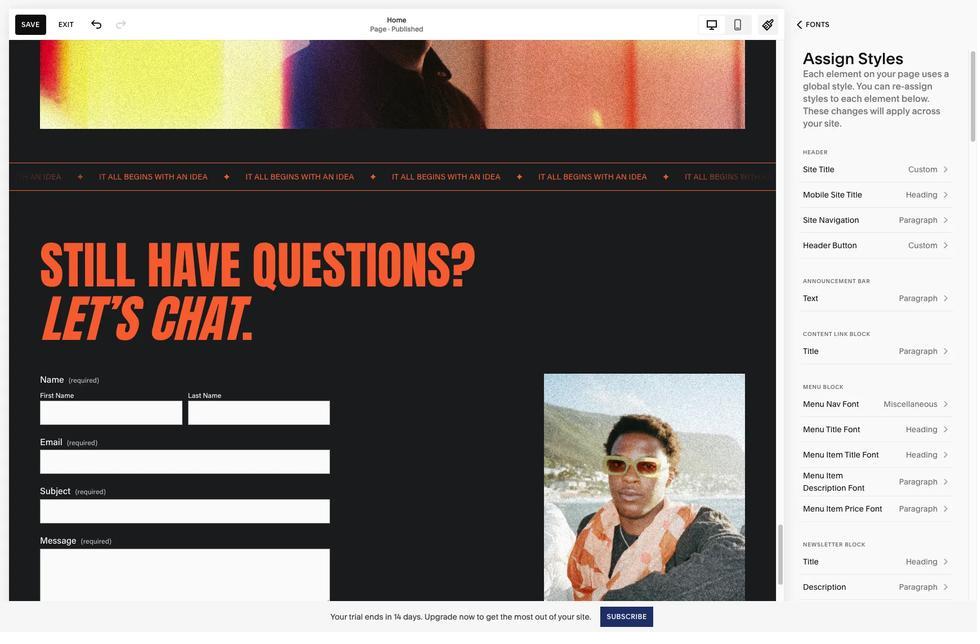 Task type: vqa. For each thing, say whether or not it's contained in the screenshot.
the top site.
yes



Task type: describe. For each thing, give the bounding box(es) containing it.
paragraph for title
[[899, 346, 938, 356]]

fonts
[[806, 20, 830, 29]]

assign
[[905, 81, 933, 92]]

newsletter
[[803, 542, 843, 548]]

heading for site
[[906, 190, 938, 200]]

title up mobile site title
[[819, 164, 835, 175]]

font right nav in the bottom of the page
[[843, 399, 859, 409]]

price
[[845, 504, 864, 514]]

days.
[[403, 612, 423, 622]]

block for title
[[845, 542, 866, 548]]

styles
[[858, 49, 904, 68]]

each
[[803, 68, 824, 79]]

newsletter block
[[803, 542, 866, 548]]

subscribe
[[607, 612, 647, 621]]

your
[[330, 612, 347, 622]]

home page · published
[[370, 15, 423, 33]]

out
[[535, 612, 547, 622]]

global
[[803, 81, 830, 92]]

title up navigation
[[846, 190, 862, 200]]

1 vertical spatial site
[[831, 190, 845, 200]]

site for title
[[803, 164, 817, 175]]

font for menu item price font
[[866, 504, 882, 514]]

published
[[391, 24, 423, 33]]

content
[[803, 331, 832, 337]]

menu item title font
[[803, 450, 879, 460]]

header for header
[[803, 149, 828, 155]]

font for menu item description font
[[848, 483, 865, 493]]

item for price
[[826, 504, 843, 514]]

get
[[486, 612, 498, 622]]

announcement
[[803, 278, 856, 284]]

font for menu item title font
[[862, 450, 879, 460]]

changes
[[831, 105, 868, 117]]

fonts button
[[785, 12, 842, 37]]

paragraph for description
[[899, 582, 938, 592]]

page
[[370, 24, 387, 33]]

menu nav font
[[803, 399, 859, 409]]

re-
[[892, 81, 905, 92]]

paragraph for site navigation
[[899, 215, 938, 225]]

bar
[[858, 278, 870, 284]]

header for header button
[[803, 240, 831, 251]]

text
[[803, 293, 818, 304]]

the
[[500, 612, 512, 622]]

home
[[387, 15, 406, 24]]

button
[[832, 240, 857, 251]]

menu for menu item price font
[[803, 504, 824, 514]]

paragraph for text
[[899, 293, 938, 304]]

a
[[944, 68, 949, 79]]

menu for menu nav font
[[803, 399, 824, 409]]

styles
[[803, 93, 828, 104]]

1 horizontal spatial your
[[803, 118, 822, 129]]

menu title font
[[803, 425, 860, 435]]

save
[[21, 20, 40, 28]]

title down content
[[803, 346, 819, 356]]

subscribe button
[[600, 607, 653, 627]]

on
[[864, 68, 875, 79]]

14
[[394, 612, 401, 622]]

link
[[834, 331, 848, 337]]

mobile site title
[[803, 190, 862, 200]]

your trial ends in 14 days. upgrade now to get the most out of your site.
[[330, 612, 591, 622]]

title down "menu title font"
[[845, 450, 861, 460]]

paragraph for menu item price font
[[899, 504, 938, 514]]

custom for site title
[[908, 164, 938, 175]]

0 vertical spatial element
[[826, 68, 862, 79]]

4 heading from the top
[[906, 557, 938, 567]]

assign
[[803, 49, 854, 68]]

0 vertical spatial your
[[877, 68, 896, 79]]

in
[[385, 612, 392, 622]]



Task type: locate. For each thing, give the bounding box(es) containing it.
item down "menu title font"
[[826, 450, 843, 460]]

across
[[912, 105, 941, 117]]

0 vertical spatial description
[[803, 483, 846, 493]]

menu for menu item title font
[[803, 450, 824, 460]]

site navigation
[[803, 215, 859, 225]]

menu for menu title font
[[803, 425, 824, 435]]

to down style.
[[830, 93, 839, 104]]

most
[[514, 612, 533, 622]]

1 vertical spatial block
[[823, 384, 844, 390]]

description inside menu item description font
[[803, 483, 846, 493]]

2 vertical spatial block
[[845, 542, 866, 548]]

0 vertical spatial site
[[803, 164, 817, 175]]

3 menu from the top
[[803, 425, 824, 435]]

menu block
[[803, 384, 844, 390]]

menu
[[803, 384, 821, 390], [803, 399, 824, 409], [803, 425, 824, 435], [803, 450, 824, 460], [803, 471, 824, 481], [803, 504, 824, 514]]

1 vertical spatial description
[[803, 582, 846, 592]]

2 vertical spatial your
[[558, 612, 574, 622]]

menu down "menu title font"
[[803, 450, 824, 460]]

menu for menu item description font
[[803, 471, 824, 481]]

description up menu item price font at right bottom
[[803, 483, 846, 493]]

2 header from the top
[[803, 240, 831, 251]]

description
[[803, 483, 846, 493], [803, 582, 846, 592]]

0 vertical spatial header
[[803, 149, 828, 155]]

each
[[841, 93, 862, 104]]

block right newsletter
[[845, 542, 866, 548]]

0 horizontal spatial your
[[558, 612, 574, 622]]

5 paragraph from the top
[[899, 504, 938, 514]]

to inside the assign styles each element on your page uses a global style. you can re-assign styles to each element below. these changes will apply across your site.
[[830, 93, 839, 104]]

0 horizontal spatial to
[[477, 612, 484, 622]]

site down mobile
[[803, 215, 817, 225]]

item for description
[[826, 471, 843, 481]]

header button
[[803, 240, 857, 251]]

1 horizontal spatial element
[[864, 93, 900, 104]]

menu for menu block
[[803, 384, 821, 390]]

can
[[875, 81, 890, 92]]

of
[[549, 612, 556, 622]]

font
[[843, 399, 859, 409], [844, 425, 860, 435], [862, 450, 879, 460], [848, 483, 865, 493], [866, 504, 882, 514]]

site.
[[824, 118, 842, 129], [576, 612, 591, 622]]

block
[[850, 331, 870, 337], [823, 384, 844, 390], [845, 542, 866, 548]]

block up nav in the bottom of the page
[[823, 384, 844, 390]]

header
[[803, 149, 828, 155], [803, 240, 831, 251]]

site. right of
[[576, 612, 591, 622]]

site. inside the assign styles each element on your page uses a global style. you can re-assign styles to each element below. these changes will apply across your site.
[[824, 118, 842, 129]]

element up style.
[[826, 68, 862, 79]]

assign styles each element on your page uses a global style. you can re-assign styles to each element below. these changes will apply across your site.
[[803, 49, 949, 129]]

will
[[870, 105, 884, 117]]

to left get in the bottom of the page
[[477, 612, 484, 622]]

menu item description font
[[803, 471, 865, 493]]

content link block
[[803, 331, 870, 337]]

description down newsletter
[[803, 582, 846, 592]]

page
[[898, 68, 920, 79]]

uses
[[922, 68, 942, 79]]

tab list
[[699, 15, 751, 34]]

item left price
[[826, 504, 843, 514]]

menu item price font
[[803, 504, 882, 514]]

font up menu item description font
[[862, 450, 879, 460]]

0 vertical spatial to
[[830, 93, 839, 104]]

1 description from the top
[[803, 483, 846, 493]]

2 vertical spatial item
[[826, 504, 843, 514]]

1 vertical spatial to
[[477, 612, 484, 622]]

header up site title
[[803, 149, 828, 155]]

miscellaneous
[[884, 399, 938, 409]]

6 paragraph from the top
[[899, 582, 938, 592]]

0 horizontal spatial site.
[[576, 612, 591, 622]]

3 paragraph from the top
[[899, 346, 938, 356]]

block right 'link'
[[850, 331, 870, 337]]

1 horizontal spatial to
[[830, 93, 839, 104]]

4 menu from the top
[[803, 450, 824, 460]]

announcement bar
[[803, 278, 870, 284]]

1 vertical spatial header
[[803, 240, 831, 251]]

0 vertical spatial custom
[[908, 164, 938, 175]]

mobile
[[803, 190, 829, 200]]

menu inside menu item description font
[[803, 471, 824, 481]]

·
[[388, 24, 390, 33]]

exit
[[58, 20, 74, 28]]

menu up menu nav font
[[803, 384, 821, 390]]

font up menu item title font
[[844, 425, 860, 435]]

element down can
[[864, 93, 900, 104]]

2 description from the top
[[803, 582, 846, 592]]

exit button
[[52, 14, 80, 35]]

item for title
[[826, 450, 843, 460]]

item inside menu item description font
[[826, 471, 843, 481]]

save button
[[15, 14, 46, 35]]

menu down menu nav font
[[803, 425, 824, 435]]

font inside menu item description font
[[848, 483, 865, 493]]

5 menu from the top
[[803, 471, 824, 481]]

upgrade
[[424, 612, 457, 622]]

2 vertical spatial site
[[803, 215, 817, 225]]

paragraph for menu item description font
[[899, 477, 938, 487]]

0 vertical spatial item
[[826, 450, 843, 460]]

trial
[[349, 612, 363, 622]]

header left button
[[803, 240, 831, 251]]

2 heading from the top
[[906, 425, 938, 435]]

1 vertical spatial your
[[803, 118, 822, 129]]

site. down changes
[[824, 118, 842, 129]]

now
[[459, 612, 475, 622]]

menu down menu item title font
[[803, 471, 824, 481]]

1 menu from the top
[[803, 384, 821, 390]]

font right price
[[866, 504, 882, 514]]

heading
[[906, 190, 938, 200], [906, 425, 938, 435], [906, 450, 938, 460], [906, 557, 938, 567]]

1 vertical spatial item
[[826, 471, 843, 481]]

custom for header button
[[908, 240, 938, 251]]

you
[[856, 81, 872, 92]]

0 vertical spatial block
[[850, 331, 870, 337]]

3 item from the top
[[826, 504, 843, 514]]

1 horizontal spatial site.
[[824, 118, 842, 129]]

1 custom from the top
[[908, 164, 938, 175]]

heading for item
[[906, 450, 938, 460]]

1 item from the top
[[826, 450, 843, 460]]

site for navigation
[[803, 215, 817, 225]]

1 paragraph from the top
[[899, 215, 938, 225]]

ends
[[365, 612, 383, 622]]

your right of
[[558, 612, 574, 622]]

1 vertical spatial custom
[[908, 240, 938, 251]]

title down newsletter
[[803, 557, 819, 567]]

site title
[[803, 164, 835, 175]]

custom
[[908, 164, 938, 175], [908, 240, 938, 251]]

apply
[[886, 105, 910, 117]]

font up price
[[848, 483, 865, 493]]

1 header from the top
[[803, 149, 828, 155]]

heading for title
[[906, 425, 938, 435]]

below.
[[902, 93, 930, 104]]

item
[[826, 450, 843, 460], [826, 471, 843, 481], [826, 504, 843, 514]]

2 custom from the top
[[908, 240, 938, 251]]

site right mobile
[[831, 190, 845, 200]]

your down these
[[803, 118, 822, 129]]

your
[[877, 68, 896, 79], [803, 118, 822, 129], [558, 612, 574, 622]]

3 heading from the top
[[906, 450, 938, 460]]

0 horizontal spatial element
[[826, 68, 862, 79]]

6 menu from the top
[[803, 504, 824, 514]]

title
[[819, 164, 835, 175], [846, 190, 862, 200], [803, 346, 819, 356], [826, 425, 842, 435], [845, 450, 861, 460], [803, 557, 819, 567]]

1 vertical spatial site.
[[576, 612, 591, 622]]

2 item from the top
[[826, 471, 843, 481]]

element
[[826, 68, 862, 79], [864, 93, 900, 104]]

these
[[803, 105, 829, 117]]

site up mobile
[[803, 164, 817, 175]]

to
[[830, 93, 839, 104], [477, 612, 484, 622]]

item down menu item title font
[[826, 471, 843, 481]]

style.
[[832, 81, 855, 92]]

2 menu from the top
[[803, 399, 824, 409]]

menu down menu item description font
[[803, 504, 824, 514]]

0 vertical spatial site.
[[824, 118, 842, 129]]

site
[[803, 164, 817, 175], [831, 190, 845, 200], [803, 215, 817, 225]]

2 horizontal spatial your
[[877, 68, 896, 79]]

navigation
[[819, 215, 859, 225]]

1 vertical spatial element
[[864, 93, 900, 104]]

title down nav in the bottom of the page
[[826, 425, 842, 435]]

menu down the menu block
[[803, 399, 824, 409]]

2 paragraph from the top
[[899, 293, 938, 304]]

paragraph
[[899, 215, 938, 225], [899, 293, 938, 304], [899, 346, 938, 356], [899, 477, 938, 487], [899, 504, 938, 514], [899, 582, 938, 592]]

your up can
[[877, 68, 896, 79]]

1 heading from the top
[[906, 190, 938, 200]]

4 paragraph from the top
[[899, 477, 938, 487]]

nav
[[826, 399, 841, 409]]

block for menu nav font
[[823, 384, 844, 390]]



